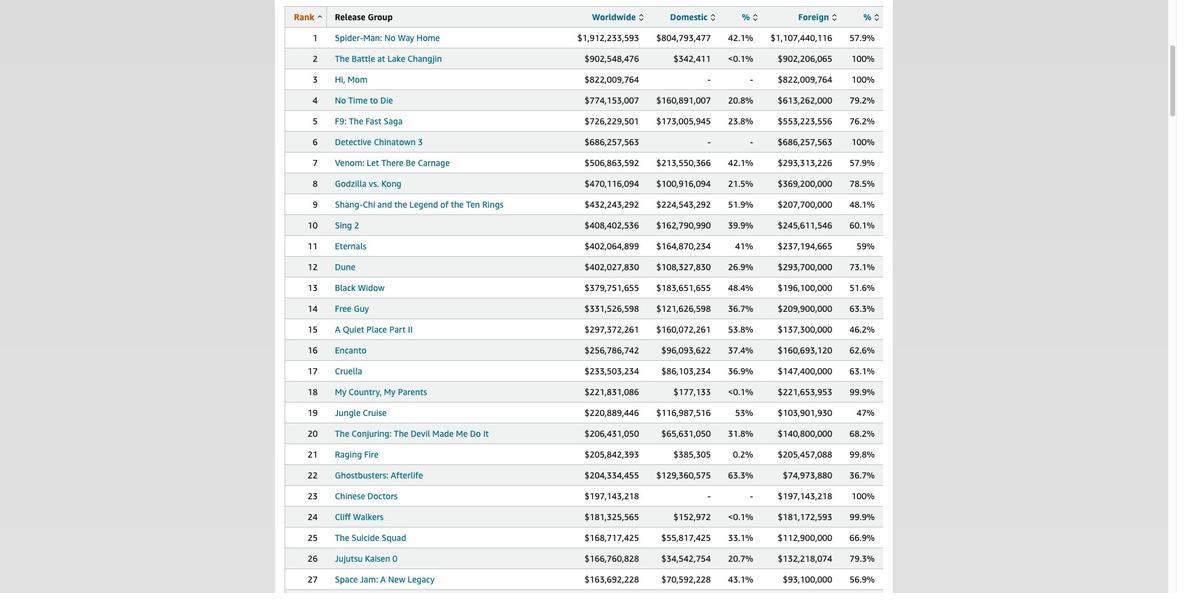 Task type: vqa. For each thing, say whether or not it's contained in the screenshot.


Task type: locate. For each thing, give the bounding box(es) containing it.
$293,313,226
[[778, 158, 832, 168]]

of
[[440, 199, 449, 210]]

raging
[[335, 450, 362, 460]]

42.1% up 21.5%
[[728, 158, 753, 168]]

$686,257,563 down "$726,229,501"
[[585, 137, 639, 147]]

43.1%
[[728, 575, 753, 585]]

0 horizontal spatial $686,257,563
[[585, 137, 639, 147]]

1 horizontal spatial $822,009,764
[[778, 74, 832, 85]]

0 vertical spatial 63.3%
[[850, 304, 875, 314]]

$112,900,000
[[778, 533, 832, 543]]

12
[[308, 262, 318, 272]]

% link right foreign link
[[863, 12, 879, 22]]

4 100% from the top
[[852, 491, 875, 502]]

0.2%
[[733, 450, 753, 460]]

$183,651,655
[[656, 283, 711, 293]]

1 horizontal spatial %
[[863, 12, 871, 22]]

1 horizontal spatial 3
[[418, 137, 423, 147]]

1 horizontal spatial 2
[[354, 220, 359, 231]]

0 horizontal spatial % link
[[742, 12, 758, 22]]

0 vertical spatial 2
[[313, 53, 318, 64]]

1 horizontal spatial the
[[451, 199, 464, 210]]

42.1% for $213,550,366
[[728, 158, 753, 168]]

$65,631,050
[[661, 429, 711, 439]]

vs.
[[369, 178, 379, 189]]

$822,009,764 up the $613,262,000
[[778, 74, 832, 85]]

27
[[308, 575, 318, 585]]

encanto link
[[335, 345, 367, 356]]

$197,143,218
[[585, 491, 639, 502], [778, 491, 832, 502]]

quiet
[[343, 324, 364, 335]]

79.2%
[[850, 95, 875, 106]]

lake
[[387, 53, 405, 64]]

free
[[335, 304, 351, 314]]

99.9% for $221,653,953
[[850, 387, 875, 397]]

no left way
[[384, 33, 396, 43]]

% for 1st % link from right
[[863, 12, 871, 22]]

1 vertical spatial a
[[380, 575, 386, 585]]

domestic
[[670, 12, 708, 22]]

1 100% from the top
[[852, 53, 875, 64]]

2 57.9% from the top
[[850, 158, 875, 168]]

- up $152,972
[[708, 491, 711, 502]]

36.7% up 53.8%
[[728, 304, 753, 314]]

part
[[389, 324, 406, 335]]

and
[[377, 199, 392, 210]]

jujutsu
[[335, 554, 363, 564]]

% link right the domestic link
[[742, 12, 758, 22]]

2
[[313, 53, 318, 64], [354, 220, 359, 231]]

2 <0.1% from the top
[[728, 387, 753, 397]]

1 vertical spatial 42.1%
[[728, 158, 753, 168]]

36.7%
[[728, 304, 753, 314], [850, 470, 875, 481]]

57.9% for $293,313,226
[[850, 158, 875, 168]]

1 % from the left
[[742, 12, 750, 22]]

doctors
[[367, 491, 398, 502]]

1 % link from the left
[[742, 12, 758, 22]]

$342,411
[[674, 53, 711, 64]]

1 horizontal spatial 63.3%
[[850, 304, 875, 314]]

$506,863,592
[[585, 158, 639, 168]]

0 vertical spatial <0.1%
[[728, 53, 753, 64]]

63.3% down the 51.6%
[[850, 304, 875, 314]]

33.1%
[[728, 533, 753, 543]]

2 99.9% from the top
[[850, 512, 875, 523]]

100% for $686,257,563
[[852, 137, 875, 147]]

the battle at lake changjin
[[335, 53, 442, 64]]

53%
[[735, 408, 753, 418]]

$902,206,065
[[778, 53, 832, 64]]

kong
[[381, 178, 401, 189]]

no left time
[[335, 95, 346, 106]]

3 100% from the top
[[852, 137, 875, 147]]

<0.1% up 33.1%
[[728, 512, 753, 523]]

2 42.1% from the top
[[728, 158, 753, 168]]

1 99.9% from the top
[[850, 387, 875, 397]]

my up jungle
[[335, 387, 347, 397]]

% right foreign link
[[863, 12, 871, 22]]

$96,093,622
[[661, 345, 711, 356]]

spider-
[[335, 33, 363, 43]]

made
[[432, 429, 454, 439]]

1 vertical spatial 2
[[354, 220, 359, 231]]

$197,143,218 up $181,172,593 at right
[[778, 491, 832, 502]]

36.7% down 99.8%
[[850, 470, 875, 481]]

%
[[742, 12, 750, 22], [863, 12, 871, 22]]

2 down 1
[[313, 53, 318, 64]]

0 vertical spatial 42.1%
[[728, 33, 753, 43]]

a left quiet
[[335, 324, 340, 335]]

the right and
[[394, 199, 407, 210]]

99.9% down 63.1%
[[850, 387, 875, 397]]

rings
[[482, 199, 503, 210]]

<0.1% for $152,972
[[728, 512, 753, 523]]

hi, mom
[[335, 74, 368, 85]]

0 horizontal spatial 63.3%
[[728, 470, 753, 481]]

99.9% for $181,172,593
[[850, 512, 875, 523]]

the for conjuring:
[[335, 429, 349, 439]]

2 % from the left
[[863, 12, 871, 22]]

57.9% right the $1,107,440,116
[[850, 33, 875, 43]]

changjin
[[408, 53, 442, 64]]

63.3% down 0.2%
[[728, 470, 753, 481]]

3 up '4'
[[313, 74, 318, 85]]

to
[[370, 95, 378, 106]]

$224,543,292
[[656, 199, 711, 210]]

68.2%
[[850, 429, 875, 439]]

jujutsu kaisen 0
[[335, 554, 398, 564]]

$163,692,228
[[585, 575, 639, 585]]

$197,143,218 down $204,334,455
[[585, 491, 639, 502]]

2 100% from the top
[[852, 74, 875, 85]]

1 horizontal spatial my
[[384, 387, 396, 397]]

% right the domestic link
[[742, 12, 750, 22]]

a quiet place part ii link
[[335, 324, 413, 335]]

$686,257,563 up the $293,313,226
[[778, 137, 832, 147]]

48.4%
[[728, 283, 753, 293]]

1 42.1% from the top
[[728, 33, 753, 43]]

0 horizontal spatial a
[[335, 324, 340, 335]]

1 vertical spatial 36.7%
[[850, 470, 875, 481]]

$686,257,563
[[585, 137, 639, 147], [778, 137, 832, 147]]

time
[[348, 95, 368, 106]]

1 57.9% from the top
[[850, 33, 875, 43]]

99.9%
[[850, 387, 875, 397], [850, 512, 875, 523]]

48.1%
[[850, 199, 875, 210]]

mom
[[348, 74, 368, 85]]

1 vertical spatial 99.9%
[[850, 512, 875, 523]]

ii
[[408, 324, 413, 335]]

$256,786,742
[[585, 345, 639, 356]]

2 $686,257,563 from the left
[[778, 137, 832, 147]]

1 vertical spatial no
[[335, 95, 346, 106]]

0 vertical spatial 99.9%
[[850, 387, 875, 397]]

the right 'f9:'
[[349, 116, 363, 126]]

$369,200,000
[[778, 178, 832, 189]]

$432,243,292
[[585, 199, 639, 210]]

my country, my parents
[[335, 387, 427, 397]]

1 horizontal spatial % link
[[863, 12, 879, 22]]

the down jungle
[[335, 429, 349, 439]]

17
[[308, 366, 318, 377]]

0 horizontal spatial the
[[394, 199, 407, 210]]

42.1% for $804,793,477
[[728, 33, 753, 43]]

0 horizontal spatial $197,143,218
[[585, 491, 639, 502]]

2 vertical spatial <0.1%
[[728, 512, 753, 523]]

1 vertical spatial 57.9%
[[850, 158, 875, 168]]

my left parents
[[384, 387, 396, 397]]

jungle cruise
[[335, 408, 387, 418]]

hi, mom link
[[335, 74, 368, 85]]

the down cliff on the bottom left of page
[[335, 533, 349, 543]]

rank link
[[294, 12, 322, 22], [294, 12, 322, 22]]

57.9% up 78.5%
[[850, 158, 875, 168]]

1 horizontal spatial a
[[380, 575, 386, 585]]

squad
[[382, 533, 406, 543]]

shang-
[[335, 199, 363, 210]]

$196,100,000
[[778, 283, 832, 293]]

42.1% right $804,793,477
[[728, 33, 753, 43]]

suicide
[[352, 533, 379, 543]]

$86,103,234
[[661, 366, 711, 377]]

0 horizontal spatial %
[[742, 12, 750, 22]]

76.2%
[[850, 116, 875, 126]]

0 horizontal spatial $822,009,764
[[585, 74, 639, 85]]

1 horizontal spatial $197,143,218
[[778, 491, 832, 502]]

2 right sing
[[354, 220, 359, 231]]

99.9% up 66.9%
[[850, 512, 875, 523]]

$209,900,000
[[778, 304, 832, 314]]

place
[[367, 324, 387, 335]]

free guy link
[[335, 304, 369, 314]]

46.2%
[[850, 324, 875, 335]]

3 <0.1% from the top
[[728, 512, 753, 523]]

1 horizontal spatial $686,257,563
[[778, 137, 832, 147]]

<0.1% down the 36.9% at the right bottom of the page
[[728, 387, 753, 397]]

$822,009,764 down the $902,548,476
[[585, 74, 639, 85]]

0 horizontal spatial 3
[[313, 74, 318, 85]]

$34,542,754
[[661, 554, 711, 564]]

0 vertical spatial 57.9%
[[850, 33, 875, 43]]

$70,592,228
[[661, 575, 711, 585]]

$140,800,000
[[778, 429, 832, 439]]

1 horizontal spatial no
[[384, 33, 396, 43]]

chinese doctors link
[[335, 491, 398, 502]]

<0.1% up 20.8% on the right top of the page
[[728, 53, 753, 64]]

2 $822,009,764 from the left
[[778, 74, 832, 85]]

0 horizontal spatial my
[[335, 387, 347, 397]]

1 horizontal spatial 36.7%
[[850, 470, 875, 481]]

1 vertical spatial <0.1%
[[728, 387, 753, 397]]

sing 2 link
[[335, 220, 359, 231]]

24
[[308, 512, 318, 523]]

51.6%
[[850, 283, 875, 293]]

19
[[308, 408, 318, 418]]

22
[[308, 470, 318, 481]]

53.8%
[[728, 324, 753, 335]]

0 horizontal spatial 36.7%
[[728, 304, 753, 314]]

$168,717,425
[[585, 533, 639, 543]]

3 up carnage
[[418, 137, 423, 147]]

26.9%
[[728, 262, 753, 272]]

the up hi,
[[335, 53, 349, 64]]

a left new
[[380, 575, 386, 585]]

the right of
[[451, 199, 464, 210]]

2 my from the left
[[384, 387, 396, 397]]

the left devil at the left bottom of the page
[[394, 429, 408, 439]]

6
[[313, 137, 318, 147]]

9
[[313, 199, 318, 210]]

1 <0.1% from the top
[[728, 53, 753, 64]]

2 the from the left
[[451, 199, 464, 210]]

$181,172,593
[[778, 512, 832, 523]]



Task type: describe. For each thing, give the bounding box(es) containing it.
sing 2
[[335, 220, 359, 231]]

2 % link from the left
[[863, 12, 879, 22]]

0 vertical spatial no
[[384, 33, 396, 43]]

$166,760,828
[[585, 554, 639, 564]]

$402,064,899
[[585, 241, 639, 251]]

<0.1% for $342,411
[[728, 53, 753, 64]]

21.5%
[[728, 178, 753, 189]]

1 vertical spatial 63.3%
[[728, 470, 753, 481]]

0 vertical spatial 36.7%
[[728, 304, 753, 314]]

chinese doctors
[[335, 491, 398, 502]]

godzilla vs. kong
[[335, 178, 401, 189]]

$160,072,261
[[656, 324, 711, 335]]

be
[[406, 158, 416, 168]]

foreign link
[[798, 12, 837, 22]]

$121,626,598
[[656, 304, 711, 314]]

51.9%
[[728, 199, 753, 210]]

$774,153,007
[[585, 95, 639, 106]]

$160,891,007
[[656, 95, 711, 106]]

$207,700,000
[[778, 199, 832, 210]]

11
[[308, 241, 318, 251]]

- up $213,550,366
[[708, 137, 711, 147]]

$164,870,234
[[656, 241, 711, 251]]

20.8%
[[728, 95, 753, 106]]

37.4%
[[728, 345, 753, 356]]

$55,817,425
[[661, 533, 711, 543]]

100% for $197,143,218
[[852, 491, 875, 502]]

worldwide
[[592, 12, 636, 22]]

13
[[308, 283, 318, 293]]

$204,334,455
[[585, 470, 639, 481]]

$902,548,476
[[585, 53, 639, 64]]

14
[[308, 304, 318, 314]]

1 $822,009,764 from the left
[[585, 74, 639, 85]]

ghostbusters: afterlife link
[[335, 470, 423, 481]]

20.7%
[[728, 554, 753, 564]]

57.9% for $1,107,440,116
[[850, 33, 875, 43]]

the conjuring: the devil made me do it link
[[335, 429, 489, 439]]

$152,972
[[674, 512, 711, 523]]

5
[[313, 116, 318, 126]]

8
[[313, 178, 318, 189]]

$116,987,516
[[656, 408, 711, 418]]

at
[[377, 53, 385, 64]]

$245,611,546
[[778, 220, 832, 231]]

dune
[[335, 262, 355, 272]]

2 $197,143,218 from the left
[[778, 491, 832, 502]]

- down $342,411 in the top of the page
[[708, 74, 711, 85]]

$181,325,565
[[585, 512, 639, 523]]

dune link
[[335, 262, 355, 272]]

the suicide squad link
[[335, 533, 406, 543]]

0
[[392, 554, 398, 564]]

0 horizontal spatial 2
[[313, 53, 318, 64]]

cruella link
[[335, 366, 362, 377]]

- down 23.8%
[[750, 137, 753, 147]]

0 vertical spatial 3
[[313, 74, 318, 85]]

$379,751,655
[[585, 283, 639, 293]]

battle
[[352, 53, 375, 64]]

fire
[[364, 450, 379, 460]]

$205,842,393
[[585, 450, 639, 460]]

$206,431,050
[[585, 429, 639, 439]]

raging fire
[[335, 450, 379, 460]]

encanto
[[335, 345, 367, 356]]

31.8%
[[728, 429, 753, 439]]

0 horizontal spatial no
[[335, 95, 346, 106]]

$205,457,088
[[778, 450, 832, 460]]

domestic link
[[670, 12, 715, 22]]

7
[[313, 158, 318, 168]]

venom:
[[335, 158, 364, 168]]

63.1%
[[850, 366, 875, 377]]

% for 1st % link
[[742, 12, 750, 22]]

legacy
[[408, 575, 435, 585]]

60.1%
[[850, 220, 875, 231]]

the for battle
[[335, 53, 349, 64]]

- up 20.8% on the right top of the page
[[750, 74, 753, 85]]

1 $197,143,218 from the left
[[585, 491, 639, 502]]

0 vertical spatial a
[[335, 324, 340, 335]]

$160,693,120
[[778, 345, 832, 356]]

$297,372,261
[[585, 324, 639, 335]]

legend
[[409, 199, 438, 210]]

godzilla
[[335, 178, 367, 189]]

release
[[335, 12, 365, 22]]

no time to die
[[335, 95, 393, 106]]

100% for $902,206,065
[[852, 53, 875, 64]]

die
[[380, 95, 393, 106]]

godzilla vs. kong link
[[335, 178, 401, 189]]

the for suicide
[[335, 533, 349, 543]]

$237,194,665
[[778, 241, 832, 251]]

jujutsu kaisen 0 link
[[335, 554, 398, 564]]

1 my from the left
[[335, 387, 347, 397]]

$177,133
[[674, 387, 711, 397]]

spider-man: no way home link
[[335, 33, 440, 43]]

1 vertical spatial 3
[[418, 137, 423, 147]]

widow
[[358, 283, 385, 293]]

<0.1% for $177,133
[[728, 387, 753, 397]]

25
[[308, 533, 318, 543]]

1 $686,257,563 from the left
[[585, 137, 639, 147]]

- down 0.2%
[[750, 491, 753, 502]]

conjuring:
[[352, 429, 392, 439]]

cliff walkers
[[335, 512, 384, 523]]

100% for $822,009,764
[[852, 74, 875, 85]]

detective chinatown 3 link
[[335, 137, 423, 147]]

detective
[[335, 137, 372, 147]]

36.9%
[[728, 366, 753, 377]]

$108,327,830
[[656, 262, 711, 272]]

shang-chi and the legend of the ten rings
[[335, 199, 503, 210]]

fast
[[366, 116, 381, 126]]

62.6%
[[850, 345, 875, 356]]

a quiet place part ii
[[335, 324, 413, 335]]

black widow
[[335, 283, 385, 293]]

jam:
[[360, 575, 378, 585]]

1 the from the left
[[394, 199, 407, 210]]

f9: the fast saga link
[[335, 116, 403, 126]]

ghostbusters:
[[335, 470, 389, 481]]



